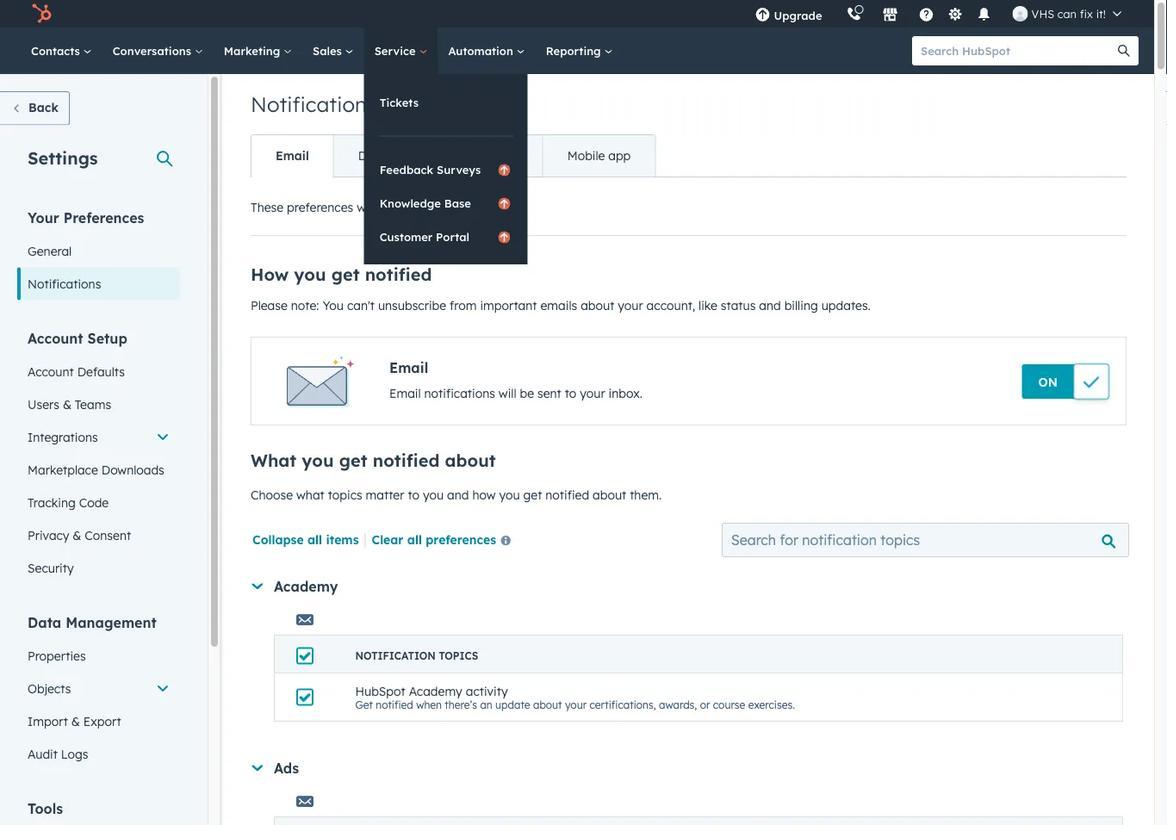 Task type: locate. For each thing, give the bounding box(es) containing it.
preferences
[[64, 209, 144, 226]]

& for export
[[71, 714, 80, 729]]

data
[[28, 614, 61, 631]]

account up users
[[28, 364, 74, 379]]

to
[[468, 200, 480, 215], [565, 386, 577, 401], [408, 488, 420, 503]]

will left the only
[[357, 200, 375, 215]]

account inside "link"
[[28, 364, 74, 379]]

customer portal
[[380, 230, 470, 244]]

integrations button
[[17, 421, 180, 454]]

menu item
[[835, 0, 838, 28]]

account up account defaults
[[28, 330, 83, 347]]

notification
[[355, 650, 436, 663]]

settings
[[28, 147, 98, 168]]

1 horizontal spatial to
[[468, 200, 480, 215]]

hubspot link
[[21, 3, 65, 24]]

0 vertical spatial and
[[759, 298, 781, 313]]

1 all from the left
[[308, 532, 322, 547]]

& right users
[[63, 397, 71, 412]]

can't
[[347, 298, 375, 313]]

all inside button
[[407, 532, 422, 547]]

logs
[[61, 747, 88, 762]]

marketplaces image
[[883, 8, 898, 23]]

about right update
[[533, 699, 562, 712]]

1 vertical spatial academy
[[409, 684, 463, 699]]

academy button
[[251, 578, 1124, 595]]

1 vertical spatial topics
[[439, 650, 478, 663]]

collapse all items button
[[252, 532, 359, 547]]

1 horizontal spatial academy
[[409, 684, 463, 699]]

them.
[[630, 488, 662, 503]]

email notifications will be sent to your inbox.
[[389, 386, 643, 401]]

and left the how
[[447, 488, 469, 503]]

upgrade image
[[755, 8, 771, 23]]

terry turtle image
[[1013, 6, 1029, 22]]

email
[[276, 148, 309, 163], [389, 359, 428, 377], [389, 386, 421, 401]]

be
[[405, 200, 419, 215], [520, 386, 534, 401]]

topics
[[328, 488, 363, 503], [439, 650, 478, 663]]

notifications
[[251, 91, 377, 117], [28, 276, 101, 291]]

only
[[378, 200, 402, 215]]

academy inside hubspot academy activity get notified when there's an update about your certifications, awards, or course exercises.
[[409, 684, 463, 699]]

clear all preferences
[[372, 532, 496, 547]]

will left sent
[[499, 386, 517, 401]]

2 vertical spatial your
[[565, 699, 587, 712]]

0 horizontal spatial all
[[308, 532, 322, 547]]

conversations
[[113, 44, 195, 58]]

account
[[28, 330, 83, 347], [28, 364, 74, 379]]

to right sent
[[565, 386, 577, 401]]

caret image
[[252, 584, 263, 590]]

hubspot image
[[31, 3, 52, 24]]

Search HubSpot search field
[[913, 36, 1124, 65]]

0 vertical spatial be
[[405, 200, 419, 215]]

menu containing vhs can fix it!
[[743, 0, 1134, 28]]

get for notifications
[[331, 264, 360, 285]]

service
[[375, 44, 419, 58]]

you up the what
[[302, 450, 334, 471]]

all left items on the left bottom
[[308, 532, 322, 547]]

hubspot
[[355, 684, 406, 699]]

back
[[28, 100, 59, 115]]

preferences right these
[[287, 200, 353, 215]]

inbox.
[[609, 386, 643, 401]]

caret image
[[252, 765, 263, 771]]

be right the only
[[405, 200, 419, 215]]

feedback surveys
[[380, 162, 481, 177]]

1 horizontal spatial all
[[407, 532, 422, 547]]

conversations link
[[102, 28, 214, 74]]

preferences down choose what topics matter to you and how you get notified about them.
[[426, 532, 496, 547]]

1 horizontal spatial notifications
[[251, 91, 377, 117]]

export
[[83, 714, 121, 729]]

there's
[[445, 699, 477, 712]]

0 vertical spatial email
[[276, 148, 309, 163]]

feedback
[[380, 162, 434, 177]]

objects button
[[17, 673, 180, 705]]

calling icon button
[[840, 2, 869, 25]]

notifications button
[[970, 0, 999, 28]]

marketing
[[224, 44, 284, 58]]

0 horizontal spatial notifications
[[28, 276, 101, 291]]

privacy
[[28, 528, 69, 543]]

tickets link
[[364, 86, 528, 119]]

about up the how
[[445, 450, 496, 471]]

tracking code link
[[17, 486, 180, 519]]

email up these
[[276, 148, 309, 163]]

2 vertical spatial &
[[71, 714, 80, 729]]

all right clear
[[407, 532, 422, 547]]

notified left them.
[[546, 488, 590, 503]]

vhs
[[1032, 6, 1055, 21]]

0 horizontal spatial topics
[[328, 488, 363, 503]]

marketplace downloads link
[[17, 454, 180, 486]]

topics right the what
[[328, 488, 363, 503]]

get up matter
[[339, 450, 368, 471]]

you up clear all preferences
[[423, 488, 444, 503]]

your preferences
[[28, 209, 144, 226]]

1 vertical spatial &
[[73, 528, 81, 543]]

0 vertical spatial get
[[331, 264, 360, 285]]

how
[[473, 488, 496, 503]]

1 vertical spatial be
[[520, 386, 534, 401]]

0 horizontal spatial be
[[405, 200, 419, 215]]

your left certifications,
[[565, 699, 587, 712]]

updates.
[[822, 298, 871, 313]]

surveys
[[437, 162, 481, 177]]

preferences
[[287, 200, 353, 215], [426, 532, 496, 547]]

service link
[[364, 28, 438, 74]]

awards,
[[659, 699, 697, 712]]

be left sent
[[520, 386, 534, 401]]

you
[[323, 298, 344, 313]]

notified right get in the bottom of the page
[[376, 699, 413, 712]]

notifications down general
[[28, 276, 101, 291]]

management
[[66, 614, 157, 631]]

2 account from the top
[[28, 364, 74, 379]]

clear all preferences button
[[372, 531, 518, 551]]

notifications inside your preferences element
[[28, 276, 101, 291]]

2 vertical spatial email
[[389, 386, 421, 401]]

choose
[[251, 488, 293, 503]]

& left export
[[71, 714, 80, 729]]

0 horizontal spatial and
[[447, 488, 469, 503]]

all for collapse
[[308, 532, 322, 547]]

0 vertical spatial will
[[357, 200, 375, 215]]

can
[[1058, 6, 1077, 21]]

settings link
[[945, 5, 966, 23]]

0 vertical spatial notifications
[[251, 91, 377, 117]]

automation link
[[438, 28, 536, 74]]

0 horizontal spatial preferences
[[287, 200, 353, 215]]

0 vertical spatial account
[[28, 330, 83, 347]]

1 account from the top
[[28, 330, 83, 347]]

1 horizontal spatial preferences
[[426, 532, 496, 547]]

0 horizontal spatial academy
[[274, 578, 338, 595]]

academy down 'collapse all items' 'button'
[[274, 578, 338, 595]]

mobile app
[[568, 148, 631, 163]]

to left you.
[[468, 200, 480, 215]]

get
[[331, 264, 360, 285], [339, 450, 368, 471], [523, 488, 542, 503]]

0 horizontal spatial to
[[408, 488, 420, 503]]

you up note:
[[294, 264, 326, 285]]

notification topics
[[355, 650, 478, 663]]

audit logs link
[[17, 738, 180, 771]]

knowledge base
[[380, 196, 471, 210]]

navigation
[[251, 134, 656, 178]]

&
[[63, 397, 71, 412], [73, 528, 81, 543], [71, 714, 80, 729]]

1 vertical spatial account
[[28, 364, 74, 379]]

your left inbox.
[[580, 386, 605, 401]]

you.
[[484, 200, 507, 215]]

get up you
[[331, 264, 360, 285]]

1 vertical spatial get
[[339, 450, 368, 471]]

1 vertical spatial to
[[565, 386, 577, 401]]

about right emails
[[581, 298, 615, 313]]

0 vertical spatial to
[[468, 200, 480, 215]]

1 vertical spatial will
[[499, 386, 517, 401]]

& right the privacy
[[73, 528, 81, 543]]

to right matter
[[408, 488, 420, 503]]

2 all from the left
[[407, 532, 422, 547]]

topics up activity at the left bottom
[[439, 650, 478, 663]]

ads button
[[251, 760, 1124, 777]]

and
[[759, 298, 781, 313], [447, 488, 469, 503]]

1 vertical spatial notifications
[[28, 276, 101, 291]]

your left account,
[[618, 298, 643, 313]]

0 vertical spatial &
[[63, 397, 71, 412]]

& inside "link"
[[63, 397, 71, 412]]

0 vertical spatial academy
[[274, 578, 338, 595]]

notified
[[365, 264, 432, 285], [373, 450, 440, 471], [546, 488, 590, 503], [376, 699, 413, 712]]

search image
[[1118, 45, 1131, 57]]

get right the how
[[523, 488, 542, 503]]

marketplace
[[28, 462, 98, 477]]

1 vertical spatial preferences
[[426, 532, 496, 547]]

account setup element
[[17, 329, 180, 585]]

menu
[[743, 0, 1134, 28]]

these preferences will only be applied to you.
[[251, 200, 507, 215]]

and left billing
[[759, 298, 781, 313]]

general link
[[17, 235, 180, 268]]

collapse
[[252, 532, 304, 547]]

academy down the notification topics
[[409, 684, 463, 699]]

& for consent
[[73, 528, 81, 543]]

0 horizontal spatial will
[[357, 200, 375, 215]]

sales link
[[302, 28, 364, 74]]

import & export
[[28, 714, 121, 729]]

email up 'notifications'
[[389, 359, 428, 377]]

contacts link
[[21, 28, 102, 74]]

1 horizontal spatial will
[[499, 386, 517, 401]]

your preferences element
[[17, 208, 180, 300]]

email left 'notifications'
[[389, 386, 421, 401]]

notifications down sales
[[251, 91, 377, 117]]

& inside data management element
[[71, 714, 80, 729]]

setup
[[87, 330, 127, 347]]

email inside button
[[276, 148, 309, 163]]

1 horizontal spatial topics
[[439, 650, 478, 663]]



Task type: describe. For each thing, give the bounding box(es) containing it.
account defaults
[[28, 364, 125, 379]]

account,
[[647, 298, 696, 313]]

your
[[28, 209, 59, 226]]

1 vertical spatial and
[[447, 488, 469, 503]]

get for how you get notified
[[339, 450, 368, 471]]

reporting
[[546, 44, 604, 58]]

will for be
[[499, 386, 517, 401]]

customer portal link
[[364, 221, 528, 253]]

general
[[28, 243, 72, 259]]

other
[[455, 148, 487, 163]]

status
[[721, 298, 756, 313]]

settings image
[[948, 7, 963, 23]]

sent
[[538, 386, 562, 401]]

privacy & consent
[[28, 528, 131, 543]]

2 vertical spatial to
[[408, 488, 420, 503]]

1 vertical spatial email
[[389, 359, 428, 377]]

get
[[355, 699, 373, 712]]

contacts
[[31, 44, 83, 58]]

reporting link
[[536, 28, 623, 74]]

account setup
[[28, 330, 127, 347]]

exercises.
[[749, 699, 795, 712]]

portal
[[436, 230, 470, 244]]

consent
[[85, 528, 131, 543]]

security link
[[17, 552, 180, 585]]

0 vertical spatial topics
[[328, 488, 363, 503]]

like
[[699, 298, 718, 313]]

unsubscribe
[[378, 298, 446, 313]]

properties
[[28, 648, 86, 664]]

what
[[251, 450, 297, 471]]

choose what topics matter to you and how you get notified about them.
[[251, 488, 662, 503]]

import
[[28, 714, 68, 729]]

notified inside hubspot academy activity get notified when there's an update about your certifications, awards, or course exercises.
[[376, 699, 413, 712]]

will for only
[[357, 200, 375, 215]]

security
[[28, 561, 74, 576]]

marketing link
[[214, 28, 302, 74]]

feedback surveys link
[[364, 153, 528, 186]]

mobile
[[568, 148, 605, 163]]

your inside hubspot academy activity get notified when there's an update about your certifications, awards, or course exercises.
[[565, 699, 587, 712]]

downloads
[[101, 462, 164, 477]]

code
[[79, 495, 109, 510]]

& for teams
[[63, 397, 71, 412]]

marketplaces button
[[873, 0, 909, 28]]

sales
[[313, 44, 345, 58]]

calling icon image
[[847, 7, 862, 22]]

notifications
[[424, 386, 495, 401]]

marketplace downloads
[[28, 462, 164, 477]]

apps
[[490, 148, 518, 163]]

what
[[296, 488, 325, 503]]

customer
[[380, 230, 433, 244]]

important
[[480, 298, 537, 313]]

service menu
[[364, 74, 528, 265]]

how you get notified
[[251, 264, 432, 285]]

about left them.
[[593, 488, 627, 503]]

preferences inside button
[[426, 532, 496, 547]]

tracking
[[28, 495, 76, 510]]

teams
[[75, 397, 111, 412]]

update
[[496, 699, 530, 712]]

tickets
[[380, 95, 419, 109]]

0 vertical spatial your
[[618, 298, 643, 313]]

notifications image
[[977, 8, 992, 23]]

other apps
[[455, 148, 518, 163]]

navigation containing email
[[251, 134, 656, 178]]

vhs can fix it!
[[1032, 6, 1106, 21]]

privacy & consent link
[[17, 519, 180, 552]]

data management
[[28, 614, 157, 631]]

notified up unsubscribe
[[365, 264, 432, 285]]

1 horizontal spatial and
[[759, 298, 781, 313]]

please
[[251, 298, 288, 313]]

data management element
[[17, 613, 180, 771]]

users & teams
[[28, 397, 111, 412]]

help image
[[919, 8, 935, 23]]

account defaults link
[[17, 355, 180, 388]]

2 vertical spatial get
[[523, 488, 542, 503]]

course
[[713, 699, 746, 712]]

email button
[[252, 135, 333, 177]]

knowledge
[[380, 196, 441, 210]]

items
[[326, 532, 359, 547]]

notified up matter
[[373, 450, 440, 471]]

these
[[251, 200, 284, 215]]

Search for notification topics search field
[[722, 523, 1130, 558]]

1 vertical spatial your
[[580, 386, 605, 401]]

when
[[416, 699, 442, 712]]

on
[[1039, 374, 1058, 389]]

certifications,
[[590, 699, 656, 712]]

vhs can fix it! button
[[1003, 0, 1132, 28]]

matter
[[366, 488, 405, 503]]

about inside hubspot academy activity get notified when there's an update about your certifications, awards, or course exercises.
[[533, 699, 562, 712]]

properties link
[[17, 640, 180, 673]]

all for clear
[[407, 532, 422, 547]]

integrations
[[28, 430, 98, 445]]

0 vertical spatial preferences
[[287, 200, 353, 215]]

knowledge base link
[[364, 187, 528, 220]]

audit
[[28, 747, 58, 762]]

or
[[700, 699, 710, 712]]

1 horizontal spatial be
[[520, 386, 534, 401]]

base
[[444, 196, 471, 210]]

users
[[28, 397, 59, 412]]

from
[[450, 298, 477, 313]]

2 horizontal spatial to
[[565, 386, 577, 401]]

desktop button
[[333, 135, 430, 177]]

account for account setup
[[28, 330, 83, 347]]

hubspot academy activity get notified when there's an update about your certifications, awards, or course exercises.
[[355, 684, 795, 712]]

import & export link
[[17, 705, 180, 738]]

how
[[251, 264, 289, 285]]

account for account defaults
[[28, 364, 74, 379]]

collapse all items
[[252, 532, 359, 547]]

you right the how
[[499, 488, 520, 503]]

desktop
[[358, 148, 405, 163]]

what you get notified about
[[251, 450, 496, 471]]



Task type: vqa. For each thing, say whether or not it's contained in the screenshot.
Website to the left
no



